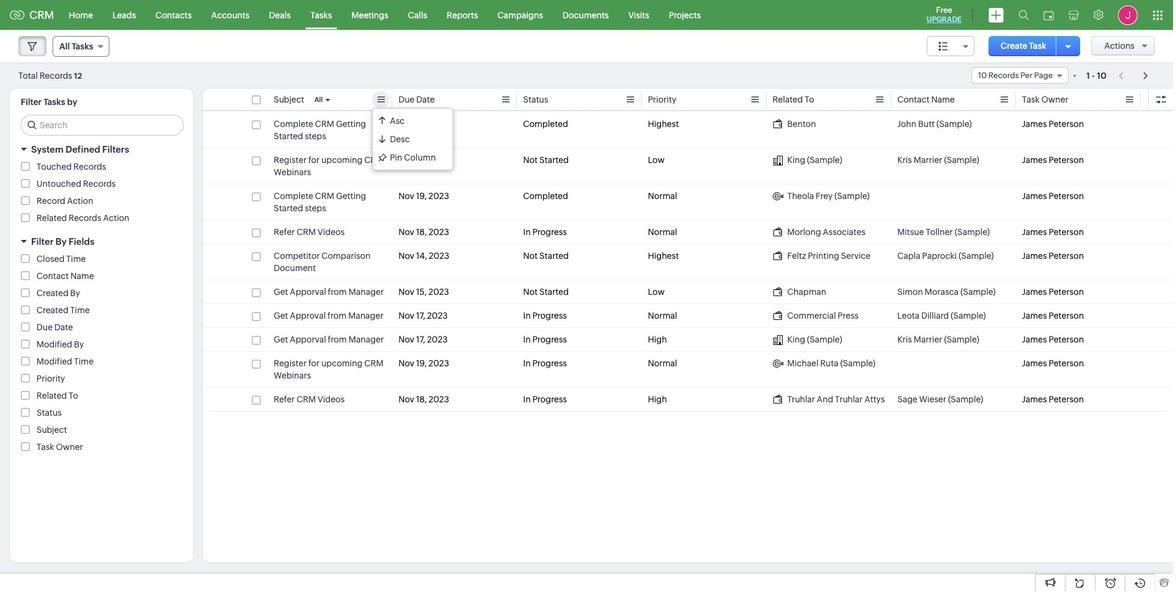 Task type: vqa. For each thing, say whether or not it's contained in the screenshot.
Space
no



Task type: describe. For each thing, give the bounding box(es) containing it.
0 horizontal spatial priority
[[37, 374, 65, 384]]

highest for not started
[[648, 251, 679, 261]]

free upgrade
[[927, 6, 962, 24]]

get apporval from manager link for nov 17, 2023
[[274, 334, 384, 346]]

untouched
[[37, 179, 81, 189]]

getting for nov 16, 2023
[[336, 119, 366, 129]]

1
[[1087, 71, 1091, 80]]

16, for complete crm getting started steps
[[416, 119, 427, 129]]

king (sample) link for high
[[773, 334, 843, 346]]

not for nov 15, 2023
[[523, 287, 538, 297]]

ruta
[[821, 359, 839, 369]]

chapman
[[788, 287, 827, 297]]

projects
[[669, 10, 701, 20]]

10 Records Per Page field
[[972, 67, 1069, 84]]

nov 17, 2023 for get apporval from manager
[[399, 335, 448, 345]]

paprocki
[[923, 251, 957, 261]]

press
[[838, 311, 859, 321]]

17, for get approval from manager
[[416, 311, 426, 321]]

reports
[[447, 10, 478, 20]]

asc
[[390, 116, 405, 126]]

nov 19, 2023 for complete crm getting started steps
[[399, 191, 449, 201]]

refer crm videos for normal
[[274, 227, 345, 237]]

contacts
[[156, 10, 192, 20]]

progress for commercial press
[[533, 311, 567, 321]]

steps for nov 16, 2023
[[305, 131, 326, 141]]

1 horizontal spatial to
[[805, 95, 815, 105]]

records for touched
[[73, 162, 106, 172]]

1 vertical spatial action
[[103, 213, 129, 223]]

visits link
[[619, 0, 659, 30]]

get approval from manager
[[274, 311, 384, 321]]

filter by fields
[[31, 237, 95, 247]]

by for modified
[[74, 340, 84, 350]]

1 vertical spatial contact
[[37, 271, 69, 281]]

pin column
[[390, 153, 436, 163]]

wieser
[[920, 395, 947, 405]]

task inside button
[[1030, 41, 1047, 51]]

complete for nov 16, 2023
[[274, 119, 313, 129]]

1 vertical spatial task
[[1023, 95, 1040, 105]]

tollner
[[926, 227, 953, 237]]

in progress for commercial
[[523, 311, 567, 321]]

leads
[[113, 10, 136, 20]]

0 vertical spatial subject
[[274, 95, 304, 105]]

desc
[[390, 134, 410, 144]]

nov for michael ruta (sample) link
[[399, 359, 415, 369]]

competitor comparison document
[[274, 251, 371, 273]]

profile element
[[1111, 0, 1146, 30]]

3 peterson from the top
[[1049, 191, 1085, 201]]

profile image
[[1119, 5, 1138, 25]]

apporval for nov 15, 2023
[[290, 287, 326, 297]]

0 vertical spatial date
[[416, 95, 435, 105]]

0 horizontal spatial status
[[37, 408, 62, 418]]

by for created
[[70, 289, 80, 298]]

refer for normal
[[274, 227, 295, 237]]

mitsue tollner (sample) link
[[898, 226, 991, 238]]

created for created time
[[37, 306, 68, 315]]

9 james peterson from the top
[[1023, 359, 1085, 369]]

refer crm videos for high
[[274, 395, 345, 405]]

(sample) right wieser
[[949, 395, 984, 405]]

james peterson for john butt (sample) link
[[1023, 119, 1085, 129]]

service
[[841, 251, 871, 261]]

morlong
[[788, 227, 822, 237]]

0 vertical spatial status
[[523, 95, 549, 105]]

1 vertical spatial related to
[[37, 391, 78, 401]]

mitsue
[[898, 227, 925, 237]]

create task button
[[989, 36, 1059, 56]]

leota dilliard (sample) link
[[898, 310, 987, 322]]

high for king (sample)
[[648, 335, 667, 345]]

nov 16, 2023 for complete crm getting started steps
[[399, 119, 450, 129]]

complete crm getting started steps for nov 16, 2023
[[274, 119, 366, 141]]

comparison
[[322, 251, 371, 261]]

14,
[[416, 251, 427, 261]]

nov for feltz printing service link
[[399, 251, 415, 261]]

0 vertical spatial related
[[773, 95, 803, 105]]

michael
[[788, 359, 819, 369]]

home
[[69, 10, 93, 20]]

refer crm videos link for high
[[274, 394, 345, 406]]

filters
[[102, 144, 129, 155]]

system defined filters
[[31, 144, 129, 155]]

simon morasca (sample) link
[[898, 286, 996, 298]]

1 truhlar from the left
[[788, 395, 816, 405]]

2023 for refer crm videos link corresponding to normal
[[429, 227, 449, 237]]

register for nov 16, 2023
[[274, 155, 307, 165]]

2 vertical spatial related
[[37, 391, 67, 401]]

2023 for complete crm getting started steps link corresponding to nov 19, 2023
[[429, 191, 449, 201]]

create
[[1001, 41, 1028, 51]]

started for for
[[540, 155, 569, 165]]

(sample) down john butt (sample) link
[[945, 155, 980, 165]]

10 records per page
[[979, 71, 1053, 80]]

2 truhlar from the left
[[835, 395, 863, 405]]

2023 for get apporval from manager link associated with nov 17, 2023
[[427, 335, 448, 345]]

(sample) right tollner at the top right
[[955, 227, 991, 237]]

nov for the commercial press link
[[399, 311, 415, 321]]

upcoming for nov 16, 2023
[[321, 155, 363, 165]]

untouched records
[[37, 179, 116, 189]]

1 vertical spatial owner
[[56, 443, 83, 452]]

progress for truhlar and truhlar attys
[[533, 395, 567, 405]]

register for upcoming crm webinars link for nov 19, 2023
[[274, 358, 386, 382]]

1 horizontal spatial contact
[[898, 95, 930, 105]]

related records action
[[37, 213, 129, 223]]

complete for nov 19, 2023
[[274, 191, 313, 201]]

commercial press link
[[773, 310, 859, 322]]

created for created by
[[37, 289, 68, 298]]

kris for high
[[898, 335, 913, 345]]

by
[[67, 97, 77, 107]]

john
[[898, 119, 917, 129]]

tasks link
[[301, 0, 342, 30]]

fields
[[69, 237, 95, 247]]

system
[[31, 144, 64, 155]]

peterson for mitsue tollner (sample) link
[[1049, 227, 1085, 237]]

home link
[[59, 0, 103, 30]]

all for all
[[315, 96, 323, 103]]

column
[[404, 153, 436, 163]]

nov 18, 2023 for high
[[399, 395, 449, 405]]

leads link
[[103, 0, 146, 30]]

8 nov from the top
[[399, 335, 415, 345]]

2023 for register for upcoming crm webinars link for nov 19, 2023
[[429, 359, 449, 369]]

crm link
[[10, 9, 54, 21]]

get apporval from manager link for nov 15, 2023
[[274, 286, 384, 298]]

1 - 10
[[1087, 71, 1107, 80]]

leota
[[898, 311, 920, 321]]

all for all tasks
[[59, 42, 70, 51]]

nov 19, 2023 for register for upcoming crm webinars
[[399, 359, 449, 369]]

in progress for morlong
[[523, 227, 567, 237]]

1 vertical spatial to
[[69, 391, 78, 401]]

james for low's kris marrier (sample) link
[[1023, 155, 1048, 165]]

modified for modified by
[[37, 340, 72, 350]]

morlong associates
[[788, 227, 866, 237]]

records for 10
[[989, 71, 1019, 80]]

for for nov 16, 2023
[[309, 155, 320, 165]]

accounts link
[[202, 0, 259, 30]]

refer crm videos link for normal
[[274, 226, 345, 238]]

0 vertical spatial name
[[932, 95, 955, 105]]

12
[[74, 71, 82, 80]]

marrier for low
[[914, 155, 943, 165]]

feltz printing service
[[788, 251, 871, 261]]

1 horizontal spatial owner
[[1042, 95, 1069, 105]]

0 horizontal spatial subject
[[37, 426, 67, 435]]

completed for nov 19, 2023
[[523, 191, 568, 201]]

0 vertical spatial action
[[67, 196, 93, 206]]

3 james from the top
[[1023, 191, 1048, 201]]

time for closed time
[[66, 254, 86, 264]]

high for truhlar and truhlar attys
[[648, 395, 667, 405]]

1 vertical spatial date
[[54, 323, 73, 333]]

morlong associates link
[[773, 226, 866, 238]]

feltz
[[788, 251, 807, 261]]

james peterson for simon morasca (sample) link
[[1023, 287, 1085, 297]]

2 vertical spatial task
[[37, 443, 54, 452]]

1 horizontal spatial contact name
[[898, 95, 955, 105]]

time for created time
[[70, 306, 90, 315]]

2023 for competitor comparison document link
[[429, 251, 450, 261]]

(sample) down leota dilliard (sample) link
[[945, 335, 980, 345]]

document
[[274, 263, 316, 273]]

manager for normal
[[348, 311, 384, 321]]

attys
[[865, 395, 885, 405]]

and
[[817, 395, 834, 405]]

documents
[[563, 10, 609, 20]]

2023 for complete crm getting started steps link related to nov 16, 2023
[[429, 119, 450, 129]]

created by
[[37, 289, 80, 298]]

king for low
[[788, 155, 806, 165]]

james for kris marrier (sample) link corresponding to high
[[1023, 335, 1048, 345]]

0 horizontal spatial name
[[70, 271, 94, 281]]

time for modified time
[[74, 357, 94, 367]]

morasca
[[925, 287, 959, 297]]

webinars for nov 19, 2023
[[274, 371, 311, 381]]

touched
[[37, 162, 72, 172]]

0 vertical spatial tasks
[[311, 10, 332, 20]]

filter by fields button
[[10, 231, 193, 252]]

commercial
[[788, 311, 836, 321]]

16, for register for upcoming crm webinars
[[416, 155, 427, 165]]

projects link
[[659, 0, 711, 30]]

tasks for filter tasks by
[[44, 97, 65, 107]]

record action
[[37, 196, 93, 206]]

0 horizontal spatial due
[[37, 323, 53, 333]]

(sample) right ruta
[[841, 359, 876, 369]]

campaigns
[[498, 10, 543, 20]]

system defined filters button
[[10, 139, 193, 160]]

capla
[[898, 251, 921, 261]]

1 horizontal spatial 10
[[1098, 71, 1107, 80]]

marrier for high
[[914, 335, 943, 345]]

10 inside 10 records per page field
[[979, 71, 987, 80]]

calls
[[408, 10, 428, 20]]

james for capla paprocki (sample) link in the right of the page
[[1023, 251, 1048, 261]]

progress for michael ruta (sample)
[[533, 359, 567, 369]]

deals link
[[259, 0, 301, 30]]

meetings link
[[342, 0, 398, 30]]

theola frey (sample) link
[[773, 190, 870, 202]]

calls link
[[398, 0, 437, 30]]

free
[[937, 6, 953, 15]]

1 vertical spatial due date
[[37, 323, 73, 333]]

normal for morlong associates
[[648, 227, 678, 237]]

from for low
[[328, 287, 347, 297]]

nov 14, 2023
[[399, 251, 450, 261]]

leota dilliard (sample)
[[898, 311, 987, 321]]

filter tasks by
[[21, 97, 77, 107]]

upgrade
[[927, 15, 962, 24]]

peterson for simon morasca (sample) link
[[1049, 287, 1085, 297]]

meetings
[[352, 10, 389, 20]]

1 vertical spatial related
[[37, 213, 67, 223]]

records for untouched
[[83, 179, 116, 189]]



Task type: locate. For each thing, give the bounding box(es) containing it.
james peterson for leota dilliard (sample) link
[[1023, 311, 1085, 321]]

2 refer crm videos link from the top
[[274, 394, 345, 406]]

1 vertical spatial 17,
[[416, 335, 426, 345]]

1 horizontal spatial task owner
[[1023, 95, 1069, 105]]

16, right asc
[[416, 119, 427, 129]]

getting left asc
[[336, 119, 366, 129]]

truhlar
[[788, 395, 816, 405], [835, 395, 863, 405]]

capla paprocki (sample)
[[898, 251, 995, 261]]

tasks
[[311, 10, 332, 20], [72, 42, 93, 51], [44, 97, 65, 107]]

2 vertical spatial tasks
[[44, 97, 65, 107]]

from
[[328, 287, 347, 297], [328, 311, 347, 321], [328, 335, 347, 345]]

1 getting from the top
[[336, 119, 366, 129]]

records left 12
[[40, 71, 72, 80]]

touched records
[[37, 162, 106, 172]]

due up asc
[[399, 95, 415, 105]]

get apporval from manager up get approval from manager link
[[274, 287, 384, 297]]

2 get from the top
[[274, 311, 288, 321]]

get for normal
[[274, 311, 288, 321]]

(sample) right the frey
[[835, 191, 870, 201]]

18, for high
[[416, 395, 427, 405]]

0 vertical spatial king
[[788, 155, 806, 165]]

6 nov from the top
[[399, 287, 415, 297]]

(sample) down simon morasca (sample) link
[[951, 311, 987, 321]]

2 kris from the top
[[898, 335, 913, 345]]

crm
[[29, 9, 54, 21], [315, 119, 334, 129], [364, 155, 384, 165], [315, 191, 334, 201], [297, 227, 316, 237], [364, 359, 384, 369], [297, 395, 316, 405]]

contacts link
[[146, 0, 202, 30]]

james
[[1023, 119, 1048, 129], [1023, 155, 1048, 165], [1023, 191, 1048, 201], [1023, 227, 1048, 237], [1023, 251, 1048, 261], [1023, 287, 1048, 297], [1023, 311, 1048, 321], [1023, 335, 1048, 345], [1023, 359, 1048, 369], [1023, 395, 1048, 405]]

started
[[274, 131, 303, 141], [540, 155, 569, 165], [274, 204, 303, 213], [540, 251, 569, 261], [540, 287, 569, 297]]

0 vertical spatial refer crm videos
[[274, 227, 345, 237]]

0 horizontal spatial action
[[67, 196, 93, 206]]

dilliard
[[922, 311, 950, 321]]

1 vertical spatial complete crm getting started steps
[[274, 191, 366, 213]]

due date up asc
[[399, 95, 435, 105]]

0 vertical spatial get apporval from manager
[[274, 287, 384, 297]]

records down touched records
[[83, 179, 116, 189]]

documents link
[[553, 0, 619, 30]]

1 marrier from the top
[[914, 155, 943, 165]]

date up column
[[416, 95, 435, 105]]

5 progress from the top
[[533, 395, 567, 405]]

5 in from the top
[[523, 395, 531, 405]]

3 not started from the top
[[523, 287, 569, 297]]

register for upcoming crm webinars for nov 16, 2023
[[274, 155, 384, 177]]

james peterson for low's kris marrier (sample) link
[[1023, 155, 1085, 165]]

5 james peterson from the top
[[1023, 251, 1085, 261]]

all inside field
[[59, 42, 70, 51]]

total
[[18, 71, 38, 80]]

pin
[[390, 153, 403, 163]]

in progress for truhlar
[[523, 395, 567, 405]]

0 vertical spatial nov 16, 2023
[[399, 119, 450, 129]]

10 james from the top
[[1023, 395, 1048, 405]]

manager down comparison
[[349, 287, 384, 297]]

2 complete crm getting started steps from the top
[[274, 191, 366, 213]]

register for upcoming crm webinars link for nov 16, 2023
[[274, 154, 386, 179]]

0 vertical spatial task owner
[[1023, 95, 1069, 105]]

in progress for michael
[[523, 359, 567, 369]]

get inside get approval from manager link
[[274, 311, 288, 321]]

0 vertical spatial owner
[[1042, 95, 1069, 105]]

king (sample) down the commercial press link
[[788, 335, 843, 345]]

nov for theola frey (sample) link
[[399, 191, 415, 201]]

get left approval
[[274, 311, 288, 321]]

kris marrier (sample) link down john butt (sample) link
[[898, 154, 980, 166]]

0 vertical spatial king (sample)
[[788, 155, 843, 165]]

1 horizontal spatial status
[[523, 95, 549, 105]]

19,
[[416, 191, 427, 201], [416, 359, 427, 369]]

10 james peterson from the top
[[1023, 395, 1085, 405]]

related up benton link on the top right
[[773, 95, 803, 105]]

2 complete from the top
[[274, 191, 313, 201]]

1 complete crm getting started steps link from the top
[[274, 118, 386, 142]]

peterson for leota dilliard (sample) link
[[1049, 311, 1085, 321]]

king (sample) link down benton
[[773, 154, 843, 166]]

related to up benton link on the top right
[[773, 95, 815, 105]]

1 created from the top
[[37, 289, 68, 298]]

3 james peterson from the top
[[1023, 191, 1085, 201]]

1 upcoming from the top
[[321, 155, 363, 165]]

apporval up approval
[[290, 287, 326, 297]]

7 nov from the top
[[399, 311, 415, 321]]

1 vertical spatial task owner
[[37, 443, 83, 452]]

get apporval from manager
[[274, 287, 384, 297], [274, 335, 384, 345]]

related down record
[[37, 213, 67, 223]]

size image
[[939, 41, 949, 52]]

getting up comparison
[[336, 191, 366, 201]]

1 vertical spatial time
[[70, 306, 90, 315]]

not started for nov 15, 2023
[[523, 287, 569, 297]]

apporval
[[290, 287, 326, 297], [290, 335, 326, 345]]

low for chapman
[[648, 287, 665, 297]]

create task
[[1001, 41, 1047, 51]]

0 vertical spatial time
[[66, 254, 86, 264]]

2 low from the top
[[648, 287, 665, 297]]

1 vertical spatial webinars
[[274, 371, 311, 381]]

campaigns link
[[488, 0, 553, 30]]

0 vertical spatial for
[[309, 155, 320, 165]]

james peterson for capla paprocki (sample) link in the right of the page
[[1023, 251, 1085, 261]]

search image
[[1019, 10, 1030, 20]]

action up filter by fields dropdown button
[[103, 213, 129, 223]]

not for nov 14, 2023
[[523, 251, 538, 261]]

10 right -
[[1098, 71, 1107, 80]]

low
[[648, 155, 665, 165], [648, 287, 665, 297]]

row group containing complete crm getting started steps
[[203, 112, 1174, 412]]

modified for modified time
[[37, 357, 72, 367]]

tasks up 12
[[72, 42, 93, 51]]

All Tasks field
[[53, 36, 109, 57]]

tasks left by
[[44, 97, 65, 107]]

(sample) right morasca
[[961, 287, 996, 297]]

tasks right deals link
[[311, 10, 332, 20]]

filter for filter tasks by
[[21, 97, 42, 107]]

videos for normal
[[318, 227, 345, 237]]

closed
[[37, 254, 65, 264]]

progress for king (sample)
[[533, 335, 567, 345]]

1 vertical spatial highest
[[648, 251, 679, 261]]

1 19, from the top
[[416, 191, 427, 201]]

2 james from the top
[[1023, 155, 1048, 165]]

1 vertical spatial manager
[[348, 311, 384, 321]]

5 peterson from the top
[[1049, 251, 1085, 261]]

1 horizontal spatial due
[[399, 95, 415, 105]]

create menu image
[[989, 8, 1004, 22]]

completed for nov 16, 2023
[[523, 119, 568, 129]]

1 vertical spatial king (sample) link
[[773, 334, 843, 346]]

by up created time
[[70, 289, 80, 298]]

3 progress from the top
[[533, 335, 567, 345]]

by inside dropdown button
[[56, 237, 67, 247]]

0 horizontal spatial all
[[59, 42, 70, 51]]

time down modified by on the bottom of the page
[[74, 357, 94, 367]]

0 horizontal spatial truhlar
[[788, 395, 816, 405]]

related down the "modified time"
[[37, 391, 67, 401]]

4 progress from the top
[[533, 359, 567, 369]]

modified down modified by on the bottom of the page
[[37, 357, 72, 367]]

created up created time
[[37, 289, 68, 298]]

frey
[[816, 191, 833, 201]]

1 vertical spatial register for upcoming crm webinars link
[[274, 358, 386, 382]]

1 18, from the top
[[416, 227, 427, 237]]

8 james peterson from the top
[[1023, 335, 1085, 345]]

manager right approval
[[348, 311, 384, 321]]

1 high from the top
[[648, 335, 667, 345]]

sage wieser (sample)
[[898, 395, 984, 405]]

kris marrier (sample) down "dilliard"
[[898, 335, 980, 345]]

videos for high
[[318, 395, 345, 405]]

1 vertical spatial created
[[37, 306, 68, 315]]

1 peterson from the top
[[1049, 119, 1085, 129]]

7 james peterson from the top
[[1023, 311, 1085, 321]]

for for nov 19, 2023
[[309, 359, 320, 369]]

kris marrier (sample) down john butt (sample) link
[[898, 155, 980, 165]]

manager for high
[[349, 335, 384, 345]]

records left per
[[989, 71, 1019, 80]]

from for high
[[328, 335, 347, 345]]

get for low
[[274, 287, 288, 297]]

1 vertical spatial not started
[[523, 251, 569, 261]]

apporval down approval
[[290, 335, 326, 345]]

1 vertical spatial nov 17, 2023
[[399, 335, 448, 345]]

king down benton link on the top right
[[788, 155, 806, 165]]

0 vertical spatial manager
[[349, 287, 384, 297]]

kris for low
[[898, 155, 913, 165]]

king (sample) link for low
[[773, 154, 843, 166]]

feltz printing service link
[[773, 250, 871, 262]]

1 register for upcoming crm webinars link from the top
[[274, 154, 386, 179]]

4 peterson from the top
[[1049, 227, 1085, 237]]

get apporval from manager for nov 15, 2023
[[274, 287, 384, 297]]

2 horizontal spatial tasks
[[311, 10, 332, 20]]

(sample) right butt
[[937, 119, 972, 129]]

1 vertical spatial all
[[315, 96, 323, 103]]

peterson for sage wieser (sample) link
[[1049, 395, 1085, 405]]

associates
[[823, 227, 866, 237]]

not started for nov 14, 2023
[[523, 251, 569, 261]]

manager down get approval from manager
[[349, 335, 384, 345]]

created down the created by
[[37, 306, 68, 315]]

1 nov 16, 2023 from the top
[[399, 119, 450, 129]]

1 vertical spatial marrier
[[914, 335, 943, 345]]

1 king (sample) from the top
[[788, 155, 843, 165]]

james for john butt (sample) link
[[1023, 119, 1048, 129]]

1 vertical spatial nov 16, 2023
[[399, 155, 450, 165]]

nov for chapman link
[[399, 287, 415, 297]]

tasks inside field
[[72, 42, 93, 51]]

2 nov 17, 2023 from the top
[[399, 335, 448, 345]]

(sample) up michael ruta (sample) link
[[808, 335, 843, 345]]

2 apporval from the top
[[290, 335, 326, 345]]

nov for morlong associates link
[[399, 227, 415, 237]]

truhlar right and
[[835, 395, 863, 405]]

2 kris marrier (sample) from the top
[[898, 335, 980, 345]]

started for comparison
[[540, 251, 569, 261]]

get down document
[[274, 287, 288, 297]]

get apporval from manager link up get approval from manager link
[[274, 286, 384, 298]]

upcoming down get approval from manager
[[321, 359, 363, 369]]

king (sample) link
[[773, 154, 843, 166], [773, 334, 843, 346]]

1 vertical spatial name
[[70, 271, 94, 281]]

related to down the "modified time"
[[37, 391, 78, 401]]

reports link
[[437, 0, 488, 30]]

1 in progress from the top
[[523, 227, 567, 237]]

name up john butt (sample)
[[932, 95, 955, 105]]

kris marrier (sample) link down "dilliard"
[[898, 334, 980, 346]]

modified up the "modified time"
[[37, 340, 72, 350]]

status
[[523, 95, 549, 105], [37, 408, 62, 418]]

2 vertical spatial not started
[[523, 287, 569, 297]]

kris marrier (sample) link for low
[[898, 154, 980, 166]]

highest
[[648, 119, 679, 129], [648, 251, 679, 261]]

nov 16, 2023
[[399, 119, 450, 129], [399, 155, 450, 165]]

contact name up butt
[[898, 95, 955, 105]]

by for filter
[[56, 237, 67, 247]]

1 normal from the top
[[648, 191, 678, 201]]

james peterson
[[1023, 119, 1085, 129], [1023, 155, 1085, 165], [1023, 191, 1085, 201], [1023, 227, 1085, 237], [1023, 251, 1085, 261], [1023, 287, 1085, 297], [1023, 311, 1085, 321], [1023, 335, 1085, 345], [1023, 359, 1085, 369], [1023, 395, 1085, 405]]

simon morasca (sample)
[[898, 287, 996, 297]]

1 vertical spatial status
[[37, 408, 62, 418]]

1 register for upcoming crm webinars from the top
[[274, 155, 384, 177]]

10 peterson from the top
[[1049, 395, 1085, 405]]

2 vertical spatial get
[[274, 335, 288, 345]]

get apporval from manager link down get approval from manager
[[274, 334, 384, 346]]

9 nov from the top
[[399, 359, 415, 369]]

1 vertical spatial from
[[328, 311, 347, 321]]

2 nov 19, 2023 from the top
[[399, 359, 449, 369]]

by up the closed time
[[56, 237, 67, 247]]

0 vertical spatial priority
[[648, 95, 677, 105]]

modified
[[37, 340, 72, 350], [37, 357, 72, 367]]

due date up modified by on the bottom of the page
[[37, 323, 73, 333]]

2 19, from the top
[[416, 359, 427, 369]]

register for upcoming crm webinars for nov 19, 2023
[[274, 359, 384, 381]]

7 peterson from the top
[[1049, 311, 1085, 321]]

Search text field
[[21, 116, 183, 135]]

complete crm getting started steps link
[[274, 118, 386, 142], [274, 190, 386, 215]]

contact name down the closed time
[[37, 271, 94, 281]]

9 james from the top
[[1023, 359, 1048, 369]]

4 nov from the top
[[399, 227, 415, 237]]

1 kris from the top
[[898, 155, 913, 165]]

kris marrier (sample) link for high
[[898, 334, 980, 346]]

king (sample) link down commercial
[[773, 334, 843, 346]]

king (sample)
[[788, 155, 843, 165], [788, 335, 843, 345]]

nov 18, 2023
[[399, 227, 449, 237], [399, 395, 449, 405]]

to up benton
[[805, 95, 815, 105]]

0 vertical spatial refer
[[274, 227, 295, 237]]

0 horizontal spatial related to
[[37, 391, 78, 401]]

kris
[[898, 155, 913, 165], [898, 335, 913, 345]]

king (sample) for high
[[788, 335, 843, 345]]

task
[[1030, 41, 1047, 51], [1023, 95, 1040, 105], [37, 443, 54, 452]]

2 completed from the top
[[523, 191, 568, 201]]

kris down john in the top of the page
[[898, 155, 913, 165]]

19, for complete crm getting started steps
[[416, 191, 427, 201]]

1 horizontal spatial date
[[416, 95, 435, 105]]

in progress for king
[[523, 335, 567, 345]]

nov 18, 2023 for normal
[[399, 227, 449, 237]]

1 kris marrier (sample) link from the top
[[898, 154, 980, 166]]

created time
[[37, 306, 90, 315]]

4 in progress from the top
[[523, 359, 567, 369]]

get apporval from manager down get approval from manager
[[274, 335, 384, 345]]

2 vertical spatial not
[[523, 287, 538, 297]]

0 vertical spatial related to
[[773, 95, 815, 105]]

1 vertical spatial subject
[[37, 426, 67, 435]]

1 vertical spatial filter
[[31, 237, 54, 247]]

peterson for john butt (sample) link
[[1049, 119, 1085, 129]]

18, for normal
[[416, 227, 427, 237]]

theola frey (sample)
[[788, 191, 870, 201]]

nov 15, 2023
[[399, 287, 449, 297]]

3 nov from the top
[[399, 191, 415, 201]]

competitor
[[274, 251, 320, 261]]

0 vertical spatial to
[[805, 95, 815, 105]]

0 vertical spatial contact name
[[898, 95, 955, 105]]

date down created time
[[54, 323, 73, 333]]

0 vertical spatial register for upcoming crm webinars
[[274, 155, 384, 177]]

all tasks
[[59, 42, 93, 51]]

name down the closed time
[[70, 271, 94, 281]]

page
[[1035, 71, 1053, 80]]

3 normal from the top
[[648, 311, 678, 321]]

complete
[[274, 119, 313, 129], [274, 191, 313, 201]]

to down the "modified time"
[[69, 391, 78, 401]]

steps
[[305, 131, 326, 141], [305, 204, 326, 213]]

sage
[[898, 395, 918, 405]]

1 refer crm videos link from the top
[[274, 226, 345, 238]]

2 complete crm getting started steps link from the top
[[274, 190, 386, 215]]

james peterson for sage wieser (sample) link
[[1023, 395, 1085, 405]]

from up get approval from manager link
[[328, 287, 347, 297]]

in for michael ruta (sample)
[[523, 359, 531, 369]]

16, right pin
[[416, 155, 427, 165]]

complete crm getting started steps link for nov 16, 2023
[[274, 118, 386, 142]]

manager
[[349, 287, 384, 297], [348, 311, 384, 321], [349, 335, 384, 345]]

0 vertical spatial upcoming
[[321, 155, 363, 165]]

by up the "modified time"
[[74, 340, 84, 350]]

kris down leota
[[898, 335, 913, 345]]

complete crm getting started steps link for nov 19, 2023
[[274, 190, 386, 215]]

theola
[[788, 191, 815, 201]]

1 apporval from the top
[[290, 287, 326, 297]]

4 in from the top
[[523, 359, 531, 369]]

1 vertical spatial low
[[648, 287, 665, 297]]

king (sample) up theola frey (sample) link
[[788, 155, 843, 165]]

0 horizontal spatial date
[[54, 323, 73, 333]]

normal
[[648, 191, 678, 201], [648, 227, 678, 237], [648, 311, 678, 321], [648, 359, 678, 369]]

marrier down butt
[[914, 155, 943, 165]]

2 from from the top
[[328, 311, 347, 321]]

filter down "total"
[[21, 97, 42, 107]]

17,
[[416, 311, 426, 321], [416, 335, 426, 345]]

1 get apporval from manager from the top
[[274, 287, 384, 297]]

1 webinars from the top
[[274, 168, 311, 177]]

0 vertical spatial apporval
[[290, 287, 326, 297]]

2 getting from the top
[[336, 191, 366, 201]]

visits
[[629, 10, 650, 20]]

0 vertical spatial steps
[[305, 131, 326, 141]]

records for total
[[40, 71, 72, 80]]

related
[[773, 95, 803, 105], [37, 213, 67, 223], [37, 391, 67, 401]]

1 vertical spatial refer
[[274, 395, 295, 405]]

0 vertical spatial register for upcoming crm webinars link
[[274, 154, 386, 179]]

0 horizontal spatial tasks
[[44, 97, 65, 107]]

0 vertical spatial get apporval from manager link
[[274, 286, 384, 298]]

getting for nov 19, 2023
[[336, 191, 366, 201]]

closed time
[[37, 254, 86, 264]]

10 left per
[[979, 71, 987, 80]]

(sample) right paprocki
[[959, 251, 995, 261]]

king (sample) for low
[[788, 155, 843, 165]]

modified time
[[37, 357, 94, 367]]

nov 16, 2023 up desc
[[399, 119, 450, 129]]

(sample) up the frey
[[808, 155, 843, 165]]

0 vertical spatial not started
[[523, 155, 569, 165]]

2 marrier from the top
[[914, 335, 943, 345]]

1 refer crm videos from the top
[[274, 227, 345, 237]]

2 nov 18, 2023 from the top
[[399, 395, 449, 405]]

8 james from the top
[[1023, 335, 1048, 345]]

contact down closed
[[37, 271, 69, 281]]

4 james peterson from the top
[[1023, 227, 1085, 237]]

james for leota dilliard (sample) link
[[1023, 311, 1048, 321]]

webinars for nov 16, 2023
[[274, 168, 311, 177]]

register
[[274, 155, 307, 165], [274, 359, 307, 369]]

kris marrier (sample) link
[[898, 154, 980, 166], [898, 334, 980, 346]]

marrier down "dilliard"
[[914, 335, 943, 345]]

time down fields
[[66, 254, 86, 264]]

-
[[1093, 71, 1096, 80]]

actions
[[1105, 41, 1135, 51]]

get approval from manager link
[[274, 310, 384, 322]]

upcoming left pin
[[321, 155, 363, 165]]

0 vertical spatial complete crm getting started steps
[[274, 119, 366, 141]]

records inside field
[[989, 71, 1019, 80]]

due up modified by on the bottom of the page
[[37, 323, 53, 333]]

in progress
[[523, 227, 567, 237], [523, 311, 567, 321], [523, 335, 567, 345], [523, 359, 567, 369], [523, 395, 567, 405]]

None field
[[927, 36, 975, 56]]

0 vertical spatial 18,
[[416, 227, 427, 237]]

1 vertical spatial modified
[[37, 357, 72, 367]]

0 vertical spatial from
[[328, 287, 347, 297]]

1 vertical spatial register for upcoming crm webinars
[[274, 359, 384, 381]]

1 get apporval from manager link from the top
[[274, 286, 384, 298]]

0 vertical spatial get
[[274, 287, 288, 297]]

2 in progress from the top
[[523, 311, 567, 321]]

1 james peterson from the top
[[1023, 119, 1085, 129]]

1 vertical spatial apporval
[[290, 335, 326, 345]]

per
[[1021, 71, 1033, 80]]

2 webinars from the top
[[274, 371, 311, 381]]

0 vertical spatial videos
[[318, 227, 345, 237]]

2 videos from the top
[[318, 395, 345, 405]]

3 in from the top
[[523, 335, 531, 345]]

1 vertical spatial 19,
[[416, 359, 427, 369]]

nov 16, 2023 for register for upcoming crm webinars
[[399, 155, 450, 165]]

17, for get apporval from manager
[[416, 335, 426, 345]]

2 steps from the top
[[305, 204, 326, 213]]

contact up john in the top of the page
[[898, 95, 930, 105]]

6 james from the top
[[1023, 287, 1048, 297]]

action up related records action
[[67, 196, 93, 206]]

calendar image
[[1044, 10, 1055, 20]]

1 vertical spatial register
[[274, 359, 307, 369]]

1 horizontal spatial due date
[[399, 95, 435, 105]]

nov 16, 2023 down desc
[[399, 155, 450, 165]]

sage wieser (sample) link
[[898, 394, 984, 406]]

0 horizontal spatial task owner
[[37, 443, 83, 452]]

time down the created by
[[70, 306, 90, 315]]

9 peterson from the top
[[1049, 359, 1085, 369]]

1 vertical spatial kris
[[898, 335, 913, 345]]

2 refer crm videos from the top
[[274, 395, 345, 405]]

2 refer from the top
[[274, 395, 295, 405]]

name
[[932, 95, 955, 105], [70, 271, 94, 281]]

0 vertical spatial 17,
[[416, 311, 426, 321]]

records up fields
[[69, 213, 101, 223]]

2 register for upcoming crm webinars link from the top
[[274, 358, 386, 382]]

records down defined
[[73, 162, 106, 172]]

1 refer from the top
[[274, 227, 295, 237]]

michael ruta (sample) link
[[773, 358, 876, 370]]

not started for nov 16, 2023
[[523, 155, 569, 165]]

truhlar and truhlar attys
[[788, 395, 885, 405]]

2 created from the top
[[37, 306, 68, 315]]

1 vertical spatial 16,
[[416, 155, 427, 165]]

0 vertical spatial marrier
[[914, 155, 943, 165]]

filter for filter by fields
[[31, 237, 54, 247]]

2023 for refer crm videos link related to high
[[429, 395, 449, 405]]

normal for theola frey (sample)
[[648, 191, 678, 201]]

0 horizontal spatial contact name
[[37, 271, 94, 281]]

(sample)
[[937, 119, 972, 129], [808, 155, 843, 165], [945, 155, 980, 165], [835, 191, 870, 201], [955, 227, 991, 237], [959, 251, 995, 261], [961, 287, 996, 297], [951, 311, 987, 321], [808, 335, 843, 345], [945, 335, 980, 345], [841, 359, 876, 369], [949, 395, 984, 405]]

king for high
[[788, 335, 806, 345]]

from right approval
[[328, 311, 347, 321]]

0 vertical spatial complete
[[274, 119, 313, 129]]

3 in progress from the top
[[523, 335, 567, 345]]

chapman link
[[773, 286, 827, 298]]

1 highest from the top
[[648, 119, 679, 129]]

1 horizontal spatial related to
[[773, 95, 815, 105]]

2 17, from the top
[[416, 335, 426, 345]]

1 get from the top
[[274, 287, 288, 297]]

1 for from the top
[[309, 155, 320, 165]]

progress for morlong associates
[[533, 227, 567, 237]]

peterson for kris marrier (sample) link corresponding to high
[[1049, 335, 1085, 345]]

0 vertical spatial webinars
[[274, 168, 311, 177]]

2023 for get approval from manager link
[[427, 311, 448, 321]]

records
[[40, 71, 72, 80], [989, 71, 1019, 80], [73, 162, 106, 172], [83, 179, 116, 189], [69, 213, 101, 223]]

capla paprocki (sample) link
[[898, 250, 995, 262]]

0 vertical spatial 19,
[[416, 191, 427, 201]]

kris marrier (sample)
[[898, 155, 980, 165], [898, 335, 980, 345]]

get for high
[[274, 335, 288, 345]]

1 nov 18, 2023 from the top
[[399, 227, 449, 237]]

row group
[[203, 112, 1174, 412]]

james for sage wieser (sample) link
[[1023, 395, 1048, 405]]

0 vertical spatial due date
[[399, 95, 435, 105]]

4 normal from the top
[[648, 359, 678, 369]]

get down get approval from manager
[[274, 335, 288, 345]]

michael ruta (sample)
[[788, 359, 876, 369]]

1 not started from the top
[[523, 155, 569, 165]]

truhlar left and
[[788, 395, 816, 405]]

0 vertical spatial nov 19, 2023
[[399, 191, 449, 201]]

1 vertical spatial kris marrier (sample)
[[898, 335, 980, 345]]

2 get apporval from manager link from the top
[[274, 334, 384, 346]]

filter inside dropdown button
[[31, 237, 54, 247]]

king up "michael"
[[788, 335, 806, 345]]

1 horizontal spatial priority
[[648, 95, 677, 105]]

record
[[37, 196, 65, 206]]

1 videos from the top
[[318, 227, 345, 237]]

accounts
[[211, 10, 250, 20]]

from for normal
[[328, 311, 347, 321]]

1 vertical spatial for
[[309, 359, 320, 369]]

3 get from the top
[[274, 335, 288, 345]]

0 vertical spatial all
[[59, 42, 70, 51]]

nov for truhlar and truhlar attys link
[[399, 395, 415, 405]]

refer
[[274, 227, 295, 237], [274, 395, 295, 405]]

1 vertical spatial 18,
[[416, 395, 427, 405]]

search element
[[1012, 0, 1037, 30]]

7 james from the top
[[1023, 311, 1048, 321]]

1 horizontal spatial truhlar
[[835, 395, 863, 405]]

2 nov from the top
[[399, 155, 415, 165]]

kris marrier (sample) for low
[[898, 155, 980, 165]]

filter up closed
[[31, 237, 54, 247]]

2 register from the top
[[274, 359, 307, 369]]

peterson for low's kris marrier (sample) link
[[1049, 155, 1085, 165]]

from down get approval from manager
[[328, 335, 347, 345]]

1 vertical spatial king (sample)
[[788, 335, 843, 345]]

create menu element
[[982, 0, 1012, 30]]

1 vertical spatial steps
[[305, 204, 326, 213]]

1 james from the top
[[1023, 119, 1048, 129]]

in for truhlar and truhlar attys
[[523, 395, 531, 405]]

1 complete from the top
[[274, 119, 313, 129]]

king
[[788, 155, 806, 165], [788, 335, 806, 345]]



